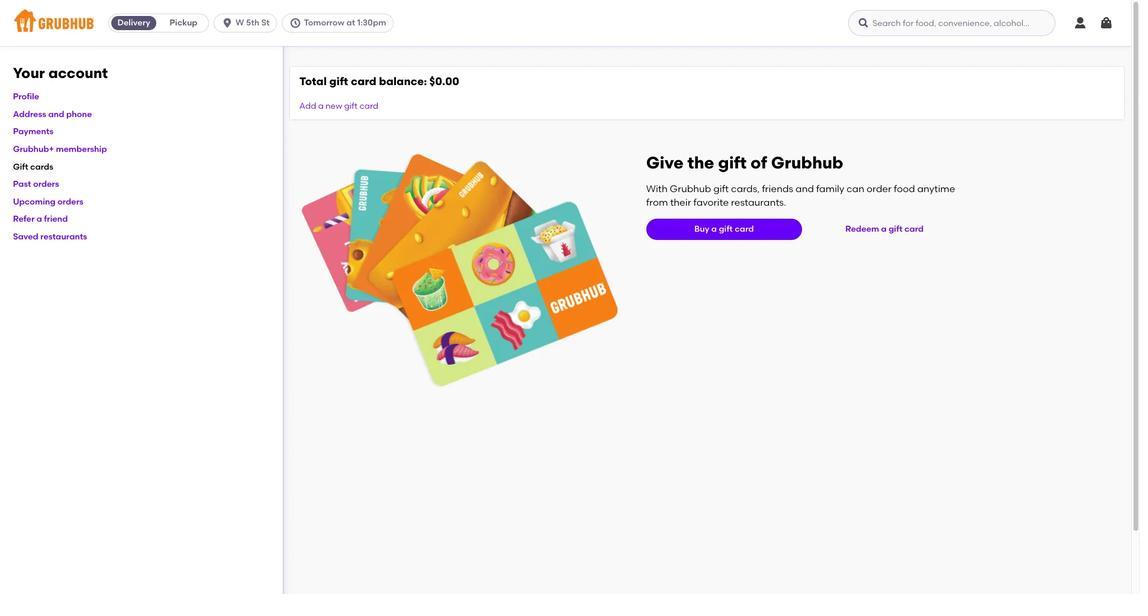Task type: locate. For each thing, give the bounding box(es) containing it.
saved restaurants link
[[13, 232, 87, 242]]

a inside button
[[881, 224, 887, 234]]

gift cards
[[13, 162, 53, 172]]

the
[[688, 153, 714, 173]]

past orders link
[[13, 179, 59, 190]]

Search for food, convenience, alcohol... search field
[[848, 10, 1055, 36]]

your
[[13, 65, 45, 82]]

gift
[[329, 75, 348, 88], [344, 101, 358, 111], [718, 153, 747, 173], [713, 184, 729, 195], [719, 224, 733, 234], [889, 224, 902, 234]]

w 5th st
[[236, 18, 270, 28]]

1 vertical spatial orders
[[57, 197, 83, 207]]

tomorrow
[[304, 18, 344, 28]]

profile
[[13, 92, 39, 102]]

0 vertical spatial orders
[[33, 179, 59, 190]]

1 horizontal spatial and
[[796, 184, 814, 195]]

2 svg image from the left
[[290, 17, 302, 29]]

svg image
[[1073, 16, 1087, 30], [1099, 16, 1113, 30]]

card down total gift card balance: $0.00 at the left top of page
[[360, 101, 378, 111]]

their
[[670, 197, 691, 208]]

gift inside redeem a gift card button
[[889, 224, 902, 234]]

payments link
[[13, 127, 53, 137]]

address and phone
[[13, 109, 92, 119]]

grubhub up "with grubhub gift cards, friends and family can order food anytime from their favorite restaurants."
[[771, 153, 843, 173]]

1 vertical spatial and
[[796, 184, 814, 195]]

svg image for w 5th st
[[221, 17, 233, 29]]

a for add
[[318, 101, 324, 111]]

1 vertical spatial grubhub
[[670, 184, 711, 195]]

friends
[[762, 184, 793, 195]]

grubhub up 'their'
[[670, 184, 711, 195]]

restaurants
[[40, 232, 87, 242]]

1 horizontal spatial svg image
[[1099, 16, 1113, 30]]

0 horizontal spatial grubhub
[[670, 184, 711, 195]]

cards
[[30, 162, 53, 172]]

1 svg image from the left
[[221, 17, 233, 29]]

gift inside buy a gift card link
[[719, 224, 733, 234]]

card down "food"
[[904, 224, 924, 234]]

gift for give the gift of grubhub
[[718, 153, 747, 173]]

card
[[351, 75, 376, 88], [360, 101, 378, 111], [735, 224, 754, 234], [904, 224, 924, 234]]

grubhub inside "with grubhub gift cards, friends and family can order food anytime from their favorite restaurants."
[[670, 184, 711, 195]]

2 horizontal spatial svg image
[[858, 17, 870, 29]]

and
[[48, 109, 64, 119], [796, 184, 814, 195]]

gift for buy a gift card
[[719, 224, 733, 234]]

account
[[48, 65, 108, 82]]

a right the buy
[[711, 224, 717, 234]]

orders
[[33, 179, 59, 190], [57, 197, 83, 207]]

gift card image
[[302, 153, 618, 389]]

total gift card balance: $0.00
[[299, 75, 459, 88]]

w 5th st button
[[214, 14, 282, 33]]

add a new gift card
[[299, 101, 378, 111]]

orders up friend
[[57, 197, 83, 207]]

svg image inside tomorrow at 1:30pm button
[[290, 17, 302, 29]]

payments
[[13, 127, 53, 137]]

membership
[[56, 144, 107, 155]]

tomorrow at 1:30pm
[[304, 18, 386, 28]]

svg image
[[221, 17, 233, 29], [290, 17, 302, 29], [858, 17, 870, 29]]

gift left of
[[718, 153, 747, 173]]

main navigation navigation
[[0, 0, 1131, 46]]

1 horizontal spatial svg image
[[290, 17, 302, 29]]

grubhub+
[[13, 144, 54, 155]]

3 svg image from the left
[[858, 17, 870, 29]]

gift up favorite on the right top
[[713, 184, 729, 195]]

address and phone link
[[13, 109, 92, 119]]

0 horizontal spatial svg image
[[221, 17, 233, 29]]

gift right the buy
[[719, 224, 733, 234]]

0 horizontal spatial svg image
[[1073, 16, 1087, 30]]

a right redeem
[[881, 224, 887, 234]]

saved
[[13, 232, 38, 242]]

and left family
[[796, 184, 814, 195]]

gift inside "with grubhub gift cards, friends and family can order food anytime from their favorite restaurants."
[[713, 184, 729, 195]]

a
[[318, 101, 324, 111], [37, 215, 42, 225], [711, 224, 717, 234], [881, 224, 887, 234]]

add
[[299, 101, 316, 111]]

1 horizontal spatial grubhub
[[771, 153, 843, 173]]

a for refer
[[37, 215, 42, 225]]

a right refer
[[37, 215, 42, 225]]

gift right redeem
[[889, 224, 902, 234]]

a left the new
[[318, 101, 324, 111]]

at
[[346, 18, 355, 28]]

give the gift of grubhub
[[646, 153, 843, 173]]

buy a gift card
[[694, 224, 754, 234]]

gift for with grubhub gift cards, friends and family can order food anytime from their favorite restaurants.
[[713, 184, 729, 195]]

refer
[[13, 215, 35, 225]]

redeem a gift card
[[845, 224, 924, 234]]

and left phone
[[48, 109, 64, 119]]

svg image inside w 5th st button
[[221, 17, 233, 29]]

restaurants.
[[731, 197, 786, 208]]

0 vertical spatial and
[[48, 109, 64, 119]]

grubhub
[[771, 153, 843, 173], [670, 184, 711, 195]]

order
[[867, 184, 892, 195]]

friend
[[44, 215, 68, 225]]

orders up 'upcoming orders'
[[33, 179, 59, 190]]

pickup button
[[159, 14, 208, 33]]

gift
[[13, 162, 28, 172]]

gift cards link
[[13, 162, 53, 172]]

your account
[[13, 65, 108, 82]]



Task type: describe. For each thing, give the bounding box(es) containing it.
with grubhub gift cards, friends and family can order food anytime from their favorite restaurants.
[[646, 184, 955, 208]]

and inside "with grubhub gift cards, friends and family can order food anytime from their favorite restaurants."
[[796, 184, 814, 195]]

buy
[[694, 224, 709, 234]]

new
[[326, 101, 342, 111]]

saved restaurants
[[13, 232, 87, 242]]

from
[[646, 197, 668, 208]]

redeem a gift card button
[[841, 219, 928, 240]]

gift up add a new gift card
[[329, 75, 348, 88]]

balance:
[[379, 75, 427, 88]]

upcoming orders link
[[13, 197, 83, 207]]

with
[[646, 184, 668, 195]]

tomorrow at 1:30pm button
[[282, 14, 399, 33]]

past
[[13, 179, 31, 190]]

w
[[236, 18, 244, 28]]

svg image for tomorrow at 1:30pm
[[290, 17, 302, 29]]

grubhub+ membership link
[[13, 144, 107, 155]]

upcoming
[[13, 197, 55, 207]]

st
[[261, 18, 270, 28]]

address
[[13, 109, 46, 119]]

can
[[847, 184, 864, 195]]

buy a gift card link
[[646, 219, 802, 240]]

delivery
[[117, 18, 150, 28]]

favorite
[[693, 197, 729, 208]]

refer a friend link
[[13, 215, 68, 225]]

family
[[816, 184, 844, 195]]

a for redeem
[[881, 224, 887, 234]]

anytime
[[917, 184, 955, 195]]

1:30pm
[[357, 18, 386, 28]]

$0.00
[[429, 75, 459, 88]]

orders for upcoming orders
[[57, 197, 83, 207]]

a for buy
[[711, 224, 717, 234]]

card inside button
[[904, 224, 924, 234]]

profile link
[[13, 92, 39, 102]]

gift for redeem a gift card
[[889, 224, 902, 234]]

grubhub+ membership
[[13, 144, 107, 155]]

orders for past orders
[[33, 179, 59, 190]]

card down restaurants.
[[735, 224, 754, 234]]

0 vertical spatial grubhub
[[771, 153, 843, 173]]

food
[[894, 184, 915, 195]]

0 horizontal spatial and
[[48, 109, 64, 119]]

pickup
[[170, 18, 197, 28]]

cards,
[[731, 184, 760, 195]]

delivery button
[[109, 14, 159, 33]]

of
[[751, 153, 767, 173]]

2 svg image from the left
[[1099, 16, 1113, 30]]

redeem
[[845, 224, 879, 234]]

phone
[[66, 109, 92, 119]]

give
[[646, 153, 684, 173]]

past orders
[[13, 179, 59, 190]]

upcoming orders
[[13, 197, 83, 207]]

total
[[299, 75, 327, 88]]

5th
[[246, 18, 259, 28]]

refer a friend
[[13, 215, 68, 225]]

1 svg image from the left
[[1073, 16, 1087, 30]]

card up add a new gift card
[[351, 75, 376, 88]]

gift right the new
[[344, 101, 358, 111]]



Task type: vqa. For each thing, say whether or not it's contained in the screenshot.
Address and phone link
yes



